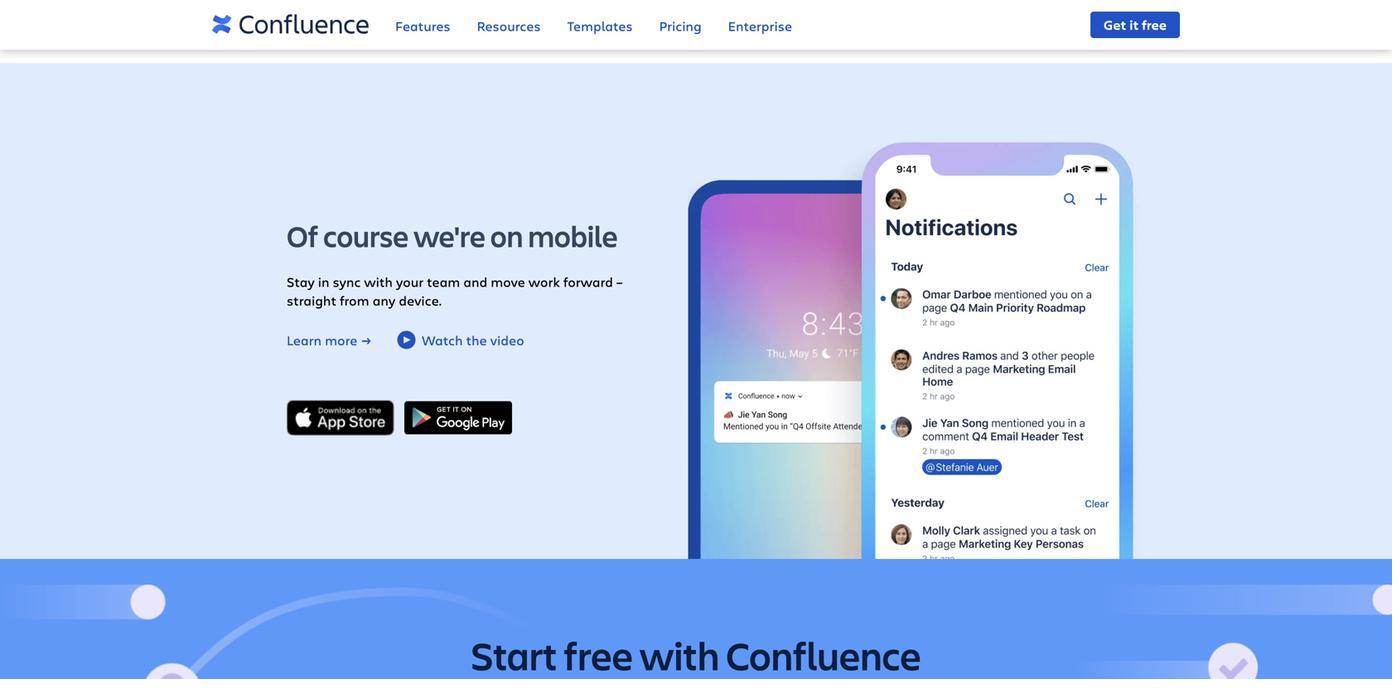 Task type: vqa. For each thing, say whether or not it's contained in the screenshot.
Resources link
yes



Task type: describe. For each thing, give the bounding box(es) containing it.
and
[[463, 273, 488, 291]]

watch the video
[[422, 331, 524, 349]]

features
[[395, 17, 451, 35]]

free
[[1142, 16, 1167, 34]]

enterprise
[[728, 17, 792, 35]]

–
[[617, 273, 623, 291]]

the
[[466, 331, 487, 349]]

learn more
[[287, 331, 357, 349]]

video
[[490, 331, 524, 349]]

templates
[[567, 17, 633, 35]]

any
[[373, 292, 396, 309]]

with
[[364, 273, 393, 291]]

we're
[[414, 216, 486, 255]]

get it free link
[[1091, 12, 1180, 38]]

confluence logo image
[[212, 5, 369, 45]]

learn more link
[[287, 330, 377, 350]]

move
[[491, 273, 525, 291]]

device.
[[399, 292, 442, 309]]

straight
[[287, 292, 336, 309]]

confluence mobile app notification screen showing updates and comments that a team has left on multiple pages image
[[688, 129, 1153, 560]]

learn
[[287, 331, 322, 349]]

pricing
[[659, 17, 702, 35]]

work
[[529, 273, 560, 291]]

pricing link
[[659, 6, 702, 48]]



Task type: locate. For each thing, give the bounding box(es) containing it.
resources
[[477, 17, 541, 35]]

your
[[396, 273, 424, 291]]

it
[[1130, 16, 1139, 34]]

stay
[[287, 273, 315, 291]]

of course we're on mobile
[[287, 216, 618, 255]]

get it on google play image
[[404, 401, 512, 435]]

resources link
[[477, 6, 541, 48]]

features link
[[395, 6, 451, 48]]

watch
[[422, 331, 463, 349]]

of
[[287, 216, 318, 255]]

get it free
[[1104, 16, 1167, 34]]

more
[[325, 331, 357, 349]]

watch the video link
[[397, 330, 524, 350]]

mobile
[[528, 216, 618, 255]]

templates link
[[567, 6, 633, 48]]

on
[[490, 216, 523, 255]]

sync
[[333, 273, 361, 291]]

in
[[318, 273, 329, 291]]

get
[[1104, 16, 1127, 34]]

stay in sync with your team and move work forward – straight from any device.
[[287, 273, 623, 309]]

team
[[427, 273, 460, 291]]

enterprise link
[[728, 6, 792, 48]]

course
[[323, 216, 409, 255]]

forward
[[564, 273, 613, 291]]

from
[[340, 292, 369, 309]]

download on the apple app store image
[[287, 400, 395, 436]]



